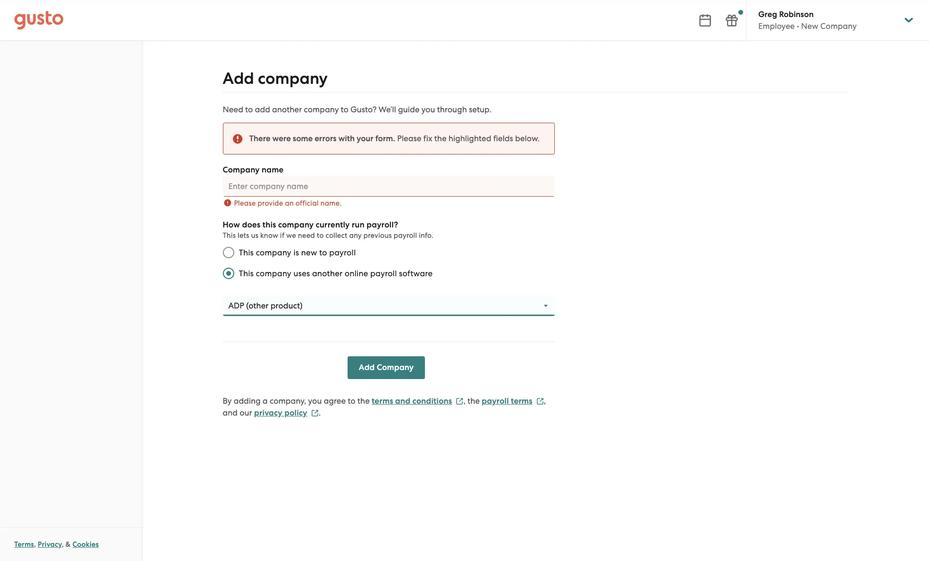 Task type: describe. For each thing, give the bounding box(es) containing it.
payroll?
[[367, 220, 398, 230]]

agree
[[324, 397, 346, 406]]

terms and conditions
[[372, 397, 452, 407]]

This company uses another online payroll software radio
[[218, 263, 239, 284]]

through
[[437, 105, 467, 114]]

collect
[[326, 232, 348, 240]]

name
[[262, 165, 284, 175]]

to inside the how does this company currently run payroll? this lets us know if we need to collect any previous payroll info.
[[317, 232, 324, 240]]

us
[[251, 232, 259, 240]]

terms , privacy , & cookies
[[14, 541, 99, 550]]

previous
[[364, 232, 392, 240]]

highlighted
[[449, 134, 492, 143]]

lets
[[238, 232, 249, 240]]

opens in a new tab image for privacy policy
[[311, 410, 319, 418]]

, and our
[[223, 397, 546, 418]]

another for online
[[312, 269, 343, 279]]

home image
[[14, 11, 64, 30]]

employee
[[759, 21, 795, 31]]

privacy
[[38, 541, 62, 550]]

company for add company
[[258, 69, 328, 88]]

is
[[294, 248, 299, 258]]

name.
[[321, 199, 342, 208]]

form.
[[376, 134, 396, 144]]

company inside greg robinson employee • new company
[[821, 21, 857, 31]]

company inside the how does this company currently run payroll? this lets us know if we need to collect any previous payroll info.
[[278, 220, 314, 230]]

there
[[249, 134, 271, 144]]

does
[[242, 220, 261, 230]]

info.
[[419, 232, 434, 240]]

add for add company
[[359, 363, 375, 373]]

guide
[[398, 105, 420, 114]]

greg robinson employee • new company
[[759, 9, 857, 31]]

errors
[[315, 134, 337, 144]]

new
[[301, 248, 317, 258]]

terms link
[[14, 541, 34, 550]]

this for this company uses another online payroll software
[[239, 269, 254, 279]]

1 vertical spatial you
[[308, 397, 322, 406]]

we
[[287, 232, 296, 240]]

online
[[345, 269, 369, 279]]

uses
[[294, 269, 310, 279]]

2 horizontal spatial the
[[468, 397, 480, 406]]

some
[[293, 134, 313, 144]]

to right new
[[319, 248, 327, 258]]

0 vertical spatial you
[[422, 105, 435, 114]]

privacy
[[254, 409, 283, 419]]

opens in a new tab image for terms and conditions
[[456, 398, 464, 406]]

privacy link
[[38, 541, 62, 550]]

an
[[285, 199, 294, 208]]

our
[[240, 409, 252, 418]]

0 horizontal spatial company
[[223, 165, 260, 175]]

provide
[[258, 199, 283, 208]]

this company is new to payroll
[[239, 248, 356, 258]]

conditions
[[413, 397, 452, 407]]

payroll terms
[[482, 397, 533, 407]]

gusto navigation element
[[0, 41, 142, 79]]

software
[[399, 269, 433, 279]]

company for this company uses another online payroll software
[[256, 269, 292, 279]]

0 horizontal spatial please
[[234, 199, 256, 208]]



Task type: locate. For each thing, give the bounding box(es) containing it.
this company uses another online payroll software
[[239, 269, 433, 279]]

0 horizontal spatial add
[[223, 69, 254, 88]]

Company name field
[[223, 176, 555, 197]]

opens in a new tab image right policy
[[311, 410, 319, 418]]

know
[[260, 232, 278, 240]]

add
[[223, 69, 254, 88], [359, 363, 375, 373]]

privacy policy link
[[254, 409, 319, 419]]

and for our
[[223, 409, 238, 418]]

and
[[396, 397, 411, 407], [223, 409, 238, 418]]

1 vertical spatial and
[[223, 409, 238, 418]]

to right need
[[317, 232, 324, 240]]

a
[[263, 397, 268, 406]]

2 horizontal spatial company
[[821, 21, 857, 31]]

the right fix
[[435, 134, 447, 143]]

add up , and our in the bottom of the page
[[359, 363, 375, 373]]

1 horizontal spatial opens in a new tab image
[[456, 398, 464, 406]]

2 vertical spatial this
[[239, 269, 254, 279]]

company up errors in the left of the page
[[304, 105, 339, 114]]

opens in a new tab image for payroll terms
[[537, 398, 544, 406]]

1 vertical spatial company
[[223, 165, 260, 175]]

1 horizontal spatial the
[[435, 134, 447, 143]]

to
[[245, 105, 253, 114], [341, 105, 349, 114], [317, 232, 324, 240], [319, 248, 327, 258], [348, 397, 356, 406]]

please up does
[[234, 199, 256, 208]]

0 vertical spatial please
[[398, 134, 422, 143]]

please
[[398, 134, 422, 143], [234, 199, 256, 208]]

0 vertical spatial and
[[396, 397, 411, 407]]

if
[[280, 232, 285, 240]]

your
[[357, 134, 374, 144]]

0 horizontal spatial opens in a new tab image
[[311, 410, 319, 418]]

opens in a new tab image inside payroll terms link
[[537, 398, 544, 406]]

the right agree
[[358, 397, 370, 406]]

•
[[797, 21, 800, 31]]

payroll
[[394, 232, 417, 240], [329, 248, 356, 258], [371, 269, 397, 279], [482, 397, 509, 407]]

0 horizontal spatial the
[[358, 397, 370, 406]]

to left gusto?
[[341, 105, 349, 114]]

gusto?
[[351, 105, 377, 114]]

this down "how"
[[223, 232, 236, 240]]

this down this company is new to payroll option
[[239, 269, 254, 279]]

0 vertical spatial this
[[223, 232, 236, 240]]

1 terms from the left
[[372, 397, 394, 407]]

please provide an official name.
[[234, 199, 342, 208]]

, left privacy
[[34, 541, 36, 550]]

1 horizontal spatial company
[[377, 363, 414, 373]]

, right conditions
[[464, 397, 466, 406]]

company inside button
[[377, 363, 414, 373]]

payroll terms link
[[482, 397, 544, 407]]

2 terms from the left
[[511, 397, 533, 407]]

policy
[[285, 409, 308, 419]]

and down by
[[223, 409, 238, 418]]

with
[[339, 134, 355, 144]]

This company is new to payroll radio
[[218, 243, 239, 263]]

opens in a new tab image inside terms and conditions 'link'
[[456, 398, 464, 406]]

.
[[319, 409, 321, 418]]

company up add
[[258, 69, 328, 88]]

company down "know"
[[256, 248, 292, 258]]

payroll down collect on the top of page
[[329, 248, 356, 258]]

add company button
[[348, 357, 425, 380]]

payroll right , the
[[482, 397, 509, 407]]

0 vertical spatial another
[[272, 105, 302, 114]]

you right the guide
[[422, 105, 435, 114]]

payroll inside the how does this company currently run payroll? this lets us know if we need to collect any previous payroll info.
[[394, 232, 417, 240]]

0 horizontal spatial terms
[[372, 397, 394, 407]]

any
[[350, 232, 362, 240]]

company for this company is new to payroll
[[256, 248, 292, 258]]

and for conditions
[[396, 397, 411, 407]]

company
[[258, 69, 328, 88], [304, 105, 339, 114], [278, 220, 314, 230], [256, 248, 292, 258], [256, 269, 292, 279]]

1 horizontal spatial and
[[396, 397, 411, 407]]

the inside there were some errors with your form. please fix the highlighted fields below.
[[435, 134, 447, 143]]

company left name
[[223, 165, 260, 175]]

please left fix
[[398, 134, 422, 143]]

fields
[[494, 134, 514, 143]]

0 vertical spatial company
[[821, 21, 857, 31]]

company name
[[223, 165, 284, 175]]

this
[[263, 220, 276, 230]]

there were some errors with your form. please fix the highlighted fields below.
[[249, 134, 540, 144]]

payroll right online
[[371, 269, 397, 279]]

to right agree
[[348, 397, 356, 406]]

adding
[[234, 397, 261, 406]]

greg
[[759, 9, 778, 19]]

&
[[66, 541, 71, 550]]

terms and conditions link
[[372, 397, 464, 407]]

add up need on the top left of page
[[223, 69, 254, 88]]

1 horizontal spatial another
[[312, 269, 343, 279]]

need
[[223, 105, 243, 114]]

0 vertical spatial add
[[223, 69, 254, 88]]

privacy policy
[[254, 409, 308, 419]]

2 horizontal spatial opens in a new tab image
[[537, 398, 544, 406]]

by
[[223, 397, 232, 406]]

0 horizontal spatial another
[[272, 105, 302, 114]]

this down lets
[[239, 248, 254, 258]]

company,
[[270, 397, 306, 406]]

, right payroll terms
[[544, 397, 546, 406]]

you
[[422, 105, 435, 114], [308, 397, 322, 406]]

add company
[[359, 363, 414, 373]]

were
[[273, 134, 291, 144]]

please inside there were some errors with your form. please fix the highlighted fields below.
[[398, 134, 422, 143]]

1 horizontal spatial you
[[422, 105, 435, 114]]

payroll left the info.
[[394, 232, 417, 240]]

currently
[[316, 220, 350, 230]]

, left &
[[62, 541, 64, 550]]

by adding a company, you agree to the
[[223, 397, 370, 406]]

the
[[435, 134, 447, 143], [358, 397, 370, 406], [468, 397, 480, 406]]

and inside , and our
[[223, 409, 238, 418]]

how does this company currently run payroll? this lets us know if we need to collect any previous payroll info.
[[223, 220, 434, 240]]

1 vertical spatial please
[[234, 199, 256, 208]]

need
[[298, 232, 315, 240]]

add company
[[223, 69, 328, 88]]

this
[[223, 232, 236, 240], [239, 248, 254, 258], [239, 269, 254, 279]]

another for company
[[272, 105, 302, 114]]

below.
[[516, 134, 540, 143]]

opens in a new tab image right payroll terms
[[537, 398, 544, 406]]

, inside , and our
[[544, 397, 546, 406]]

1 horizontal spatial terms
[[511, 397, 533, 407]]

robinson
[[780, 9, 814, 19]]

company right new
[[821, 21, 857, 31]]

official
[[296, 199, 319, 208]]

this for this company is new to payroll
[[239, 248, 254, 258]]

run
[[352, 220, 365, 230]]

setup.
[[469, 105, 492, 114]]

cookies button
[[73, 540, 99, 551]]

, the
[[464, 397, 480, 406]]

opens in a new tab image right conditions
[[456, 398, 464, 406]]

to left add
[[245, 105, 253, 114]]

opens in a new tab image
[[456, 398, 464, 406], [537, 398, 544, 406], [311, 410, 319, 418]]

opens in a new tab image inside privacy policy link
[[311, 410, 319, 418]]

you up .
[[308, 397, 322, 406]]

new
[[802, 21, 819, 31]]

and left conditions
[[396, 397, 411, 407]]

the left payroll terms
[[468, 397, 480, 406]]

fix
[[424, 134, 433, 143]]

1 vertical spatial add
[[359, 363, 375, 373]]

terms
[[372, 397, 394, 407], [511, 397, 533, 407]]

2 vertical spatial company
[[377, 363, 414, 373]]

terms
[[14, 541, 34, 550]]

how
[[223, 220, 240, 230]]

company left the uses
[[256, 269, 292, 279]]

1 horizontal spatial add
[[359, 363, 375, 373]]

0 horizontal spatial and
[[223, 409, 238, 418]]

company
[[821, 21, 857, 31], [223, 165, 260, 175], [377, 363, 414, 373]]

1 vertical spatial this
[[239, 248, 254, 258]]

1 vertical spatial another
[[312, 269, 343, 279]]

,
[[464, 397, 466, 406], [544, 397, 546, 406], [34, 541, 36, 550], [62, 541, 64, 550]]

need to add another company to gusto? we'll guide you through setup.
[[223, 105, 492, 114]]

add for add company
[[223, 69, 254, 88]]

company up terms and conditions
[[377, 363, 414, 373]]

another right the uses
[[312, 269, 343, 279]]

company up we at the left of the page
[[278, 220, 314, 230]]

add inside button
[[359, 363, 375, 373]]

another
[[272, 105, 302, 114], [312, 269, 343, 279]]

we'll
[[379, 105, 396, 114]]

1 horizontal spatial please
[[398, 134, 422, 143]]

cookies
[[73, 541, 99, 550]]

this inside the how does this company currently run payroll? this lets us know if we need to collect any previous payroll info.
[[223, 232, 236, 240]]

0 horizontal spatial you
[[308, 397, 322, 406]]

another right add
[[272, 105, 302, 114]]

add
[[255, 105, 270, 114]]



Task type: vqa. For each thing, say whether or not it's contained in the screenshot.
the rightmost Please
yes



